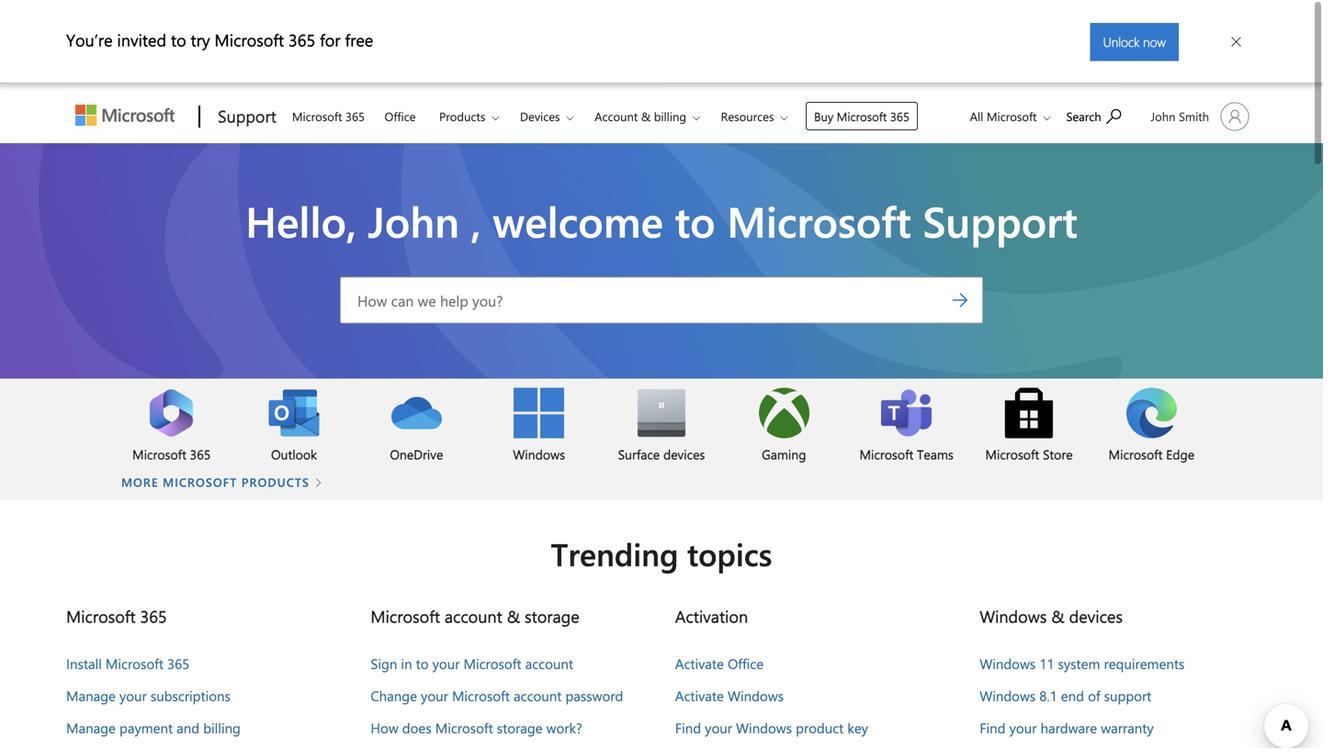 Task type: vqa. For each thing, say whether or not it's contained in the screenshot.


Task type: describe. For each thing, give the bounding box(es) containing it.
find for windows & devices
[[980, 719, 1006, 738]]

how
[[371, 719, 398, 738]]

sign in to your microsoft account link
[[371, 655, 573, 674]]

365 up install microsoft 365 link
[[140, 606, 167, 628]]

hardware
[[1041, 719, 1097, 738]]

manage for manage your subscriptions
[[66, 687, 116, 706]]

microsoft account & storage element
[[371, 655, 648, 738]]

11
[[1039, 655, 1054, 674]]

of
[[1088, 687, 1100, 706]]

windows & devices element
[[980, 655, 1257, 738]]

windows for windows 11 system requirements
[[980, 655, 1036, 674]]

support
[[1104, 687, 1151, 706]]

to for 365
[[171, 28, 186, 51]]

install microsoft 365 link
[[66, 655, 190, 674]]

to inside hello,                 john                 , welcome to microsoft support banner
[[675, 192, 715, 249]]

your right in
[[432, 655, 460, 674]]

you're invited to try microsoft 365 for free
[[66, 28, 373, 51]]

end
[[1061, 687, 1084, 706]]

microsoft 365 link for "outlook" link
[[110, 379, 233, 473]]

surface devices link
[[600, 379, 723, 473]]

billing inside dropdown button
[[654, 108, 686, 124]]

system
[[1058, 655, 1100, 674]]

& for account
[[641, 108, 651, 124]]

products
[[242, 474, 310, 491]]

work?
[[546, 719, 582, 738]]

activation element
[[675, 655, 952, 738]]

you're
[[66, 28, 113, 51]]

microsoft inside dropdown button
[[987, 108, 1037, 124]]

john smith
[[1151, 108, 1209, 124]]

in
[[401, 655, 412, 674]]

edge
[[1166, 446, 1194, 463]]

activate windows link
[[675, 687, 784, 706]]

devices
[[520, 108, 560, 124]]

warranty
[[1101, 719, 1154, 738]]

storage for microsoft
[[497, 719, 543, 738]]

teams
[[917, 446, 954, 463]]

microsoft account & storage
[[371, 606, 579, 628]]

How can we help you? search field
[[340, 277, 983, 324]]

support link
[[209, 93, 282, 142]]

find your windows product key
[[675, 719, 868, 738]]

hello,
[[245, 192, 357, 249]]

more microsoft products
[[121, 474, 310, 491]]

close ad image
[[1228, 34, 1244, 49]]

resources
[[721, 108, 774, 124]]

activate windows
[[675, 687, 784, 706]]

devices inside 'link'
[[663, 446, 705, 463]]

smith
[[1179, 108, 1209, 124]]

resources button
[[709, 93, 803, 140]]

your for find your hardware warranty
[[1009, 719, 1037, 738]]

activate for activate windows
[[675, 687, 724, 706]]

onedrive
[[390, 446, 443, 463]]

password
[[565, 687, 623, 706]]

product
[[796, 719, 844, 738]]

devices button
[[508, 93, 589, 140]]

find your hardware warranty
[[980, 719, 1154, 738]]

microsoft store link
[[968, 379, 1090, 473]]

more microsoft products link
[[121, 474, 323, 491]]

microsoft 365 element
[[66, 655, 343, 738]]

find your hardware warranty link
[[980, 719, 1154, 738]]

search button
[[1058, 95, 1129, 136]]

microsoft teams
[[859, 446, 954, 463]]

outlook
[[271, 446, 317, 463]]

subscriptions
[[151, 687, 230, 706]]

devices inside trending topics element
[[1069, 606, 1123, 628]]

your for change your microsoft account password
[[421, 687, 448, 706]]

find your windows product key link
[[675, 719, 868, 738]]

trending topics
[[551, 533, 772, 575]]

how does microsoft storage work? link
[[371, 719, 582, 738]]

microsoft edge link
[[1090, 379, 1213, 473]]

and
[[177, 719, 199, 738]]

account
[[595, 108, 638, 124]]

how does microsoft storage work?
[[371, 719, 582, 738]]

payment
[[119, 719, 173, 738]]

all
[[970, 108, 983, 124]]

support inside 'support' link
[[218, 105, 276, 127]]

microsoft 365 inside hello,                 john                 , welcome to microsoft support banner
[[132, 446, 211, 463]]

& for windows
[[1051, 606, 1065, 628]]

john inside banner
[[368, 192, 459, 249]]

trending topics element
[[66, 533, 1257, 749]]

365 right buy
[[890, 108, 909, 124]]

windows & devices
[[980, 606, 1123, 628]]

windows for windows & devices
[[980, 606, 1047, 628]]

requirements
[[1104, 655, 1185, 674]]

microsoft inside 'element'
[[106, 655, 163, 674]]

1 vertical spatial account
[[525, 655, 573, 674]]

does
[[402, 719, 431, 738]]

microsoft 365 link for office link
[[284, 93, 373, 137]]

activation
[[675, 606, 748, 628]]

change your microsoft account password link
[[371, 687, 623, 706]]

365 inside hello,                 john                 , welcome to microsoft support banner
[[190, 446, 211, 463]]

windows 8.1 end of support link
[[980, 687, 1151, 706]]

windows link
[[478, 379, 600, 473]]

your for find your windows product key
[[705, 719, 732, 738]]

none search field inside hello,                 john                 , welcome to microsoft support banner
[[340, 277, 983, 324]]

manage your subscriptions link
[[66, 687, 230, 706]]

microsoft edge
[[1109, 446, 1194, 463]]

surface
[[618, 446, 660, 463]]

all microsoft
[[970, 108, 1037, 124]]



Task type: locate. For each thing, give the bounding box(es) containing it.
storage down change your microsoft account password link
[[497, 719, 543, 738]]

your down install microsoft 365 link
[[119, 687, 147, 706]]

microsoft 365 inside trending topics element
[[66, 606, 167, 628]]

install
[[66, 655, 102, 674]]

change your microsoft account password
[[371, 687, 623, 706]]

1 activate from the top
[[675, 655, 724, 674]]

find left hardware
[[980, 719, 1006, 738]]

microsoft teams link
[[845, 379, 968, 473]]

365 up subscriptions
[[167, 655, 190, 674]]

1 horizontal spatial billing
[[654, 108, 686, 124]]

unlock
[[1103, 33, 1140, 50]]

2 horizontal spatial to
[[675, 192, 715, 249]]

activate
[[675, 655, 724, 674], [675, 687, 724, 706]]

john left smith
[[1151, 108, 1176, 124]]

1 find from the left
[[675, 719, 701, 738]]

your for manage your subscriptions
[[119, 687, 147, 706]]

microsoft 365 up install microsoft 365 link
[[66, 606, 167, 628]]

john
[[1151, 108, 1176, 124], [368, 192, 459, 249]]

onedrive link
[[355, 379, 478, 473]]

0 vertical spatial john
[[1151, 108, 1176, 124]]

devices right surface
[[663, 446, 705, 463]]

1 vertical spatial to
[[675, 192, 715, 249]]

try
[[191, 28, 210, 51]]

activate down activate office
[[675, 687, 724, 706]]

8.1
[[1039, 687, 1057, 706]]

& inside dropdown button
[[641, 108, 651, 124]]

& right account on the top of the page
[[641, 108, 651, 124]]

support inside hello,                 john                 , welcome to microsoft support banner
[[923, 192, 1078, 249]]

billing
[[654, 108, 686, 124], [203, 719, 241, 738]]

1 horizontal spatial support
[[923, 192, 1078, 249]]

0 vertical spatial activate
[[675, 655, 724, 674]]

365 left office link
[[345, 108, 365, 124]]

storage down 'trending' at bottom
[[525, 606, 579, 628]]

0 horizontal spatial office
[[385, 108, 416, 124]]

devices
[[663, 446, 705, 463], [1069, 606, 1123, 628]]

hello,                 john                 , welcome to microsoft support banner
[[0, 143, 1323, 500]]

find for activation
[[675, 719, 701, 738]]

None search field
[[340, 277, 983, 324]]

0 vertical spatial devices
[[663, 446, 705, 463]]

office link
[[376, 93, 424, 137]]

sign in to your microsoft account
[[371, 655, 573, 674]]

1 vertical spatial devices
[[1069, 606, 1123, 628]]

2 vertical spatial to
[[416, 655, 429, 674]]

1 vertical spatial office
[[728, 655, 764, 674]]

0 horizontal spatial find
[[675, 719, 701, 738]]

manage payment and billing link
[[66, 719, 241, 738]]

buy microsoft 365
[[814, 108, 909, 124]]

account & billing
[[595, 108, 686, 124]]

0 vertical spatial to
[[171, 28, 186, 51]]

1 vertical spatial microsoft 365 link
[[110, 379, 233, 473]]

Search search field
[[1057, 95, 1140, 136]]

1 horizontal spatial devices
[[1069, 606, 1123, 628]]

1 horizontal spatial office
[[728, 655, 764, 674]]

trending
[[551, 533, 679, 575]]

account
[[445, 606, 502, 628], [525, 655, 573, 674], [514, 687, 562, 706]]

microsoft 365 link left office link
[[284, 93, 373, 137]]

your inside microsoft 365 'element'
[[119, 687, 147, 706]]

0 vertical spatial storage
[[525, 606, 579, 628]]

1 vertical spatial activate
[[675, 687, 724, 706]]

office up 'activate windows' link
[[728, 655, 764, 674]]

1 horizontal spatial microsoft 365 link
[[284, 93, 373, 137]]

1 vertical spatial john
[[368, 192, 459, 249]]

1 horizontal spatial to
[[416, 655, 429, 674]]

find
[[675, 719, 701, 738], [980, 719, 1006, 738]]

account up sign in to your microsoft account link at the bottom left of the page
[[445, 606, 502, 628]]

0 horizontal spatial to
[[171, 28, 186, 51]]

devices up windows 11 system requirements
[[1069, 606, 1123, 628]]

0 horizontal spatial john
[[368, 192, 459, 249]]

windows inside hello,                 john                 , welcome to microsoft support banner
[[513, 446, 565, 463]]

your
[[432, 655, 460, 674], [119, 687, 147, 706], [421, 687, 448, 706], [705, 719, 732, 738], [1009, 719, 1037, 738]]

topics
[[687, 533, 772, 575]]

activate office link
[[675, 655, 764, 674]]

storage for &
[[525, 606, 579, 628]]

your left hardware
[[1009, 719, 1037, 738]]

0 vertical spatial support
[[218, 105, 276, 127]]

for
[[320, 28, 340, 51]]

0 vertical spatial account
[[445, 606, 502, 628]]

0 vertical spatial billing
[[654, 108, 686, 124]]

activate office
[[675, 655, 764, 674]]

windows 8.1 end of support
[[980, 687, 1151, 706]]

0 vertical spatial microsoft 365 link
[[284, 93, 373, 137]]

welcome
[[493, 192, 663, 249]]

activate up activate windows
[[675, 655, 724, 674]]

windows for windows
[[513, 446, 565, 463]]

find inside "activation" element
[[675, 719, 701, 738]]

to right in
[[416, 655, 429, 674]]

2 horizontal spatial &
[[1051, 606, 1065, 628]]

365 left for
[[289, 28, 315, 51]]

storage
[[525, 606, 579, 628], [497, 719, 543, 738]]

support
[[218, 105, 276, 127], [923, 192, 1078, 249]]

to for account
[[416, 655, 429, 674]]

1 vertical spatial billing
[[203, 719, 241, 738]]

your inside windows & devices element
[[1009, 719, 1037, 738]]

manage payment and billing
[[66, 719, 241, 738]]

365 inside 'element'
[[167, 655, 190, 674]]

365 up more microsoft products
[[190, 446, 211, 463]]

2 find from the left
[[980, 719, 1006, 738]]

1 vertical spatial microsoft 365
[[132, 446, 211, 463]]

john inside dropdown button
[[1151, 108, 1176, 124]]

change
[[371, 687, 417, 706]]

windows for windows 8.1 end of support
[[980, 687, 1036, 706]]

manage left payment
[[66, 719, 116, 738]]

microsoft
[[215, 28, 284, 51], [292, 108, 342, 124], [837, 108, 887, 124], [987, 108, 1037, 124], [727, 192, 911, 249], [132, 446, 186, 463], [859, 446, 913, 463], [985, 446, 1039, 463], [1109, 446, 1163, 463], [163, 474, 237, 491], [66, 606, 136, 628], [371, 606, 440, 628], [106, 655, 163, 674], [464, 655, 521, 674], [452, 687, 510, 706], [435, 719, 493, 738]]

0 horizontal spatial devices
[[663, 446, 705, 463]]

all microsoft button
[[955, 93, 1056, 140]]

1 vertical spatial manage
[[66, 719, 116, 738]]

to left try
[[171, 28, 186, 51]]

microsoft store
[[985, 446, 1073, 463]]

microsoft 365
[[292, 108, 365, 124], [132, 446, 211, 463], [66, 606, 167, 628]]

1 vertical spatial storage
[[497, 719, 543, 738]]

find inside windows & devices element
[[980, 719, 1006, 738]]

1 horizontal spatial &
[[641, 108, 651, 124]]

office left the products
[[385, 108, 416, 124]]

outlook link
[[233, 379, 355, 473]]

products button
[[427, 93, 514, 140]]

hello,                 john                 , welcome to microsoft support
[[245, 192, 1078, 249]]

unlock now
[[1103, 33, 1166, 50]]

microsoft 365 left office link
[[292, 108, 365, 124]]

manage down install
[[66, 687, 116, 706]]

products
[[439, 108, 485, 124]]

microsoft 365 down logo
[[132, 446, 211, 463]]

billing right account on the top of the page
[[654, 108, 686, 124]]

0 horizontal spatial billing
[[203, 719, 241, 738]]

john left , on the top of the page
[[368, 192, 459, 249]]

key
[[847, 719, 868, 738]]

2 activate from the top
[[675, 687, 724, 706]]

0 horizontal spatial support
[[218, 105, 276, 127]]

billing right and
[[203, 719, 241, 738]]

find down activate windows
[[675, 719, 701, 738]]

manage for manage payment and billing
[[66, 719, 116, 738]]

buy microsoft 365 link
[[806, 102, 918, 130]]

windows 11 system requirements link
[[980, 655, 1185, 674]]

& up sign in to your microsoft account link at the bottom left of the page
[[507, 606, 520, 628]]

search
[[1066, 108, 1101, 124]]

1 horizontal spatial john
[[1151, 108, 1176, 124]]

office inside "activation" element
[[728, 655, 764, 674]]

free
[[345, 28, 373, 51]]

your inside "activation" element
[[705, 719, 732, 738]]

surface devices
[[618, 446, 705, 463]]

,
[[471, 192, 481, 249]]

manage your subscriptions
[[66, 687, 230, 706]]

0 vertical spatial manage
[[66, 687, 116, 706]]

microsoft 365 link
[[284, 93, 373, 137], [110, 379, 233, 473]]

logo image
[[146, 388, 197, 439]]

your down activate windows
[[705, 719, 732, 738]]

to up how can we help you? search field in the top of the page
[[675, 192, 715, 249]]

gaming
[[762, 446, 806, 463]]

microsoft image
[[75, 105, 175, 126]]

0 vertical spatial microsoft 365
[[292, 108, 365, 124]]

1 manage from the top
[[66, 687, 116, 706]]

sign
[[371, 655, 397, 674]]

windows 11 system requirements
[[980, 655, 1185, 674]]

buy
[[814, 108, 833, 124]]

store
[[1043, 446, 1073, 463]]

1 vertical spatial support
[[923, 192, 1078, 249]]

& up the 11
[[1051, 606, 1065, 628]]

manage
[[66, 687, 116, 706], [66, 719, 116, 738]]

activate for activate office
[[675, 655, 724, 674]]

install microsoft 365
[[66, 655, 190, 674]]

invited
[[117, 28, 166, 51]]

account up work?
[[514, 687, 562, 706]]

to inside microsoft account & storage element
[[416, 655, 429, 674]]

1 horizontal spatial find
[[980, 719, 1006, 738]]

0 horizontal spatial &
[[507, 606, 520, 628]]

2 manage from the top
[[66, 719, 116, 738]]

0 vertical spatial office
[[385, 108, 416, 124]]

2 vertical spatial account
[[514, 687, 562, 706]]

account & billing button
[[583, 93, 715, 140]]

now
[[1143, 33, 1166, 50]]

0 horizontal spatial microsoft 365 link
[[110, 379, 233, 473]]

billing inside microsoft 365 'element'
[[203, 719, 241, 738]]

microsoft 365 link up more
[[110, 379, 233, 473]]

windows
[[513, 446, 565, 463], [980, 606, 1047, 628], [980, 655, 1036, 674], [728, 687, 784, 706], [980, 687, 1036, 706], [736, 719, 792, 738]]

account up password on the left
[[525, 655, 573, 674]]

john smith button
[[1140, 95, 1257, 139]]

unlock now link
[[1090, 23, 1179, 61]]

more
[[121, 474, 159, 491]]

2 vertical spatial microsoft 365
[[66, 606, 167, 628]]

your up does
[[421, 687, 448, 706]]



